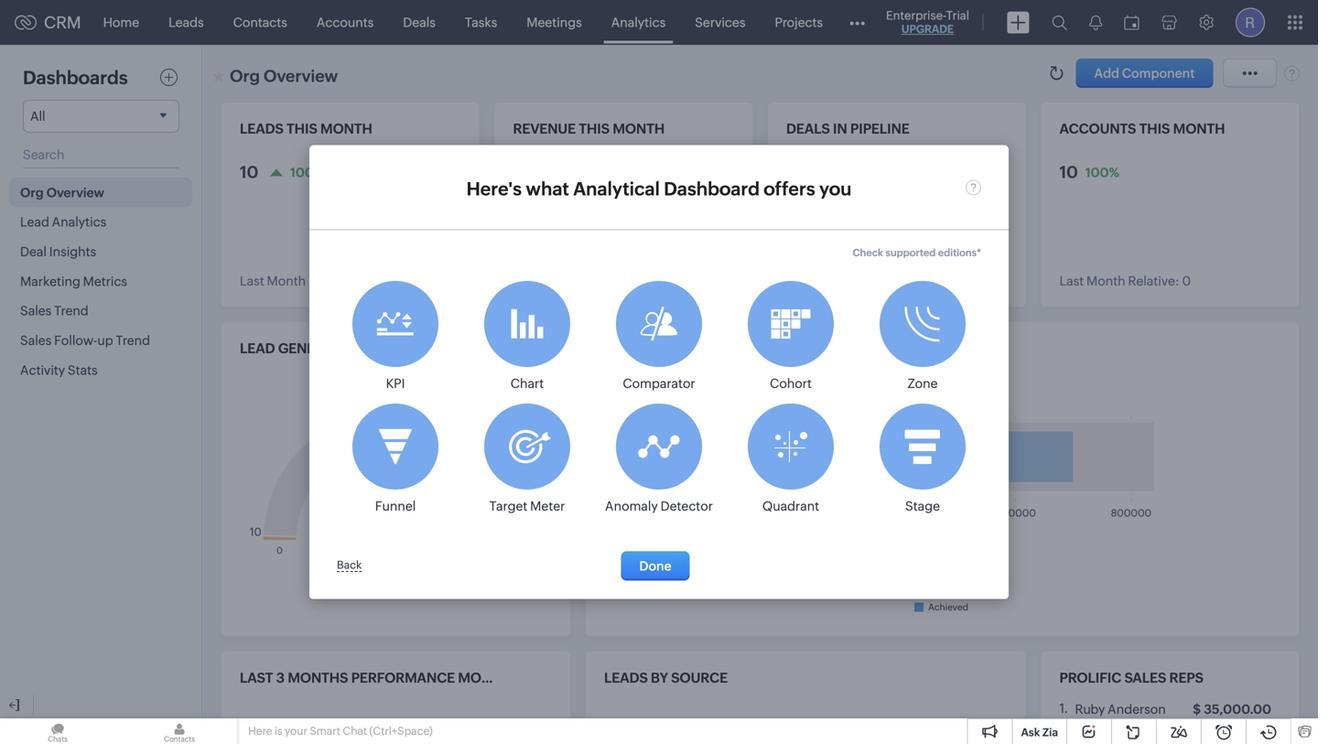 Task type: describe. For each thing, give the bounding box(es) containing it.
reps
[[1170, 670, 1204, 686]]

trend inside sales trend 'link'
[[54, 304, 89, 318]]

performance
[[351, 670, 455, 686]]

accounts link
[[302, 0, 389, 44]]

offers
[[764, 179, 816, 200]]

kpi
[[386, 376, 405, 391]]

here is your smart chat (ctrl+space)
[[248, 725, 433, 738]]

leads by source
[[604, 670, 728, 686]]

1 - from the left
[[424, 341, 429, 357]]

(ctrl+space)
[[370, 725, 433, 738]]

contacts image
[[122, 719, 237, 745]]

last for $ 35,000.00
[[513, 274, 538, 288]]

target
[[490, 499, 528, 514]]

help image
[[1285, 65, 1301, 82]]

2 100% from the left
[[646, 165, 680, 180]]

accounts
[[317, 15, 374, 30]]

metrics
[[83, 274, 127, 289]]

smart
[[310, 725, 341, 738]]

3 last from the left
[[1060, 274, 1085, 288]]

signals element
[[1079, 0, 1114, 45]]

meetings link
[[512, 0, 597, 44]]

enterprise-
[[887, 9, 947, 22]]

profile image
[[1236, 8, 1266, 37]]

ask
[[1022, 727, 1041, 739]]

create menu image
[[1007, 11, 1030, 33]]

crm
[[44, 13, 81, 32]]

services
[[695, 15, 746, 30]]

enterprise-trial upgrade
[[887, 9, 970, 35]]

check
[[853, 247, 884, 259]]

here
[[248, 725, 272, 738]]

3 0 from the left
[[1183, 274, 1192, 288]]

chart
[[511, 376, 544, 391]]

last
[[240, 670, 273, 686]]

editions*
[[938, 247, 982, 259]]

1.
[[1060, 702, 1069, 716]]

revenue target - this year
[[604, 341, 802, 357]]

revenue this month
[[513, 121, 665, 137]]

100% inside 10 100%
[[1086, 165, 1120, 180]]

deals
[[403, 15, 436, 30]]

monitor
[[458, 670, 524, 686]]

lead
[[240, 341, 275, 357]]

last for 10
[[240, 274, 264, 288]]

sales for sales follow-up trend
[[20, 333, 52, 348]]

activity stats link
[[9, 355, 192, 385]]

analytics link
[[597, 0, 681, 44]]

10 100%
[[1060, 163, 1120, 182]]

your
[[285, 725, 308, 738]]

home
[[103, 15, 139, 30]]

insights
[[49, 245, 96, 259]]

lead analytics link
[[9, 207, 192, 237]]

calendar image
[[1125, 15, 1140, 30]]

this for leads
[[287, 121, 318, 137]]

sales follow-up trend
[[20, 333, 150, 348]]

meetings
[[527, 15, 582, 30]]

upgrade
[[902, 23, 954, 35]]

home link
[[88, 0, 154, 44]]

follow-
[[54, 333, 97, 348]]

0 horizontal spatial 35,000.00
[[527, 163, 614, 182]]

1 target from the left
[[369, 341, 421, 357]]

revenue for revenue this month
[[513, 121, 576, 137]]

lead generation target - this year
[[240, 341, 501, 357]]

1 horizontal spatial analytics
[[612, 15, 666, 30]]

10 for 10 100%
[[1060, 163, 1079, 182]]

services link
[[681, 0, 761, 44]]

logo image
[[15, 15, 37, 30]]

stage
[[906, 499, 941, 514]]

0 for $ 35,000.00
[[636, 274, 645, 288]]

anomaly
[[605, 499, 658, 514]]

dashboards
[[23, 67, 128, 88]]

sales
[[1125, 670, 1167, 686]]

org
[[20, 185, 44, 200]]

3
[[276, 670, 285, 686]]

3 month from the left
[[1087, 274, 1126, 288]]

check supported editions* link
[[853, 240, 982, 266]]

achieved
[[929, 602, 969, 613]]

zia
[[1043, 727, 1059, 739]]

1 horizontal spatial $ 35,000.00
[[1194, 702, 1272, 717]]

generation
[[278, 341, 366, 357]]

sales trend link
[[9, 296, 192, 326]]

dashboard
[[664, 179, 760, 200]]

1 100% from the left
[[290, 165, 324, 180]]

accounts this month
[[1060, 121, 1226, 137]]

months
[[288, 670, 348, 686]]

deal
[[20, 245, 47, 259]]

1 vertical spatial 35,000.00
[[1205, 702, 1272, 717]]

Search text field
[[23, 142, 179, 169]]

deal insights
[[20, 245, 96, 259]]

is
[[275, 725, 283, 738]]

zone
[[908, 376, 938, 391]]

tasks
[[465, 15, 498, 30]]

by
[[651, 670, 669, 686]]

prolific sales reps
[[1060, 670, 1204, 686]]

10 for 10
[[240, 163, 259, 182]]

cohort
[[770, 376, 812, 391]]

you
[[820, 179, 852, 200]]

org overview
[[20, 185, 104, 200]]

last 3 months performance monitor
[[240, 670, 524, 686]]

month for 10
[[267, 274, 306, 288]]

detector
[[661, 499, 713, 514]]

source
[[672, 670, 728, 686]]



Task type: vqa. For each thing, say whether or not it's contained in the screenshot.
SEARCH element
yes



Task type: locate. For each thing, give the bounding box(es) containing it.
comparator
[[623, 376, 696, 391]]

1 vertical spatial leads
[[604, 670, 648, 686]]

0 horizontal spatial 0
[[363, 274, 371, 288]]

1 month from the left
[[321, 121, 373, 137]]

crm link
[[15, 13, 81, 32]]

3 relative: from the left
[[1129, 274, 1180, 288]]

1 vertical spatial trend
[[116, 333, 150, 348]]

1 horizontal spatial 0
[[636, 274, 645, 288]]

3 month from the left
[[1174, 121, 1226, 137]]

1 horizontal spatial trend
[[116, 333, 150, 348]]

2 horizontal spatial 100%
[[1086, 165, 1120, 180]]

target meter
[[490, 499, 565, 514]]

0 horizontal spatial target
[[369, 341, 421, 357]]

profile element
[[1225, 0, 1277, 44]]

2 horizontal spatial 0
[[1183, 274, 1192, 288]]

sales for sales trend
[[20, 304, 52, 318]]

2 horizontal spatial relative:
[[1129, 274, 1180, 288]]

2 last month relative: 0 from the left
[[513, 274, 645, 288]]

2 - from the left
[[725, 341, 730, 357]]

target
[[369, 341, 421, 357], [670, 341, 722, 357]]

contacts link
[[219, 0, 302, 44]]

stats
[[68, 363, 98, 378]]

activity
[[20, 363, 65, 378]]

10 down accounts in the right of the page
[[1060, 163, 1079, 182]]

1 horizontal spatial 35,000.00
[[1205, 702, 1272, 717]]

deals link
[[389, 0, 451, 44]]

target up kpi
[[369, 341, 421, 357]]

trend
[[54, 304, 89, 318], [116, 333, 150, 348]]

1 horizontal spatial relative:
[[582, 274, 633, 288]]

back
[[337, 559, 362, 572]]

$ down reps
[[1194, 702, 1202, 717]]

relative: for $ 35,000.00
[[582, 274, 633, 288]]

1 horizontal spatial 100%
[[646, 165, 680, 180]]

1 horizontal spatial $
[[1194, 702, 1202, 717]]

leads link
[[154, 0, 219, 44]]

10
[[240, 163, 259, 182], [1060, 163, 1079, 182]]

sales inside 'link'
[[20, 304, 52, 318]]

supported
[[886, 247, 936, 259]]

trend inside sales follow-up trend link
[[116, 333, 150, 348]]

0 horizontal spatial last
[[240, 274, 264, 288]]

month for 10
[[321, 121, 373, 137]]

1 last from the left
[[240, 274, 264, 288]]

1 year from the left
[[466, 341, 501, 357]]

1 horizontal spatial year
[[767, 341, 802, 357]]

$ 35,000.00 down reps
[[1194, 702, 1272, 717]]

1 horizontal spatial last month relative: 0
[[513, 274, 645, 288]]

2 horizontal spatial last month relative: 0
[[1060, 274, 1192, 288]]

0 horizontal spatial month
[[321, 121, 373, 137]]

month for $ 35,000.00
[[613, 121, 665, 137]]

0 horizontal spatial $
[[513, 163, 524, 182]]

anomaly detector
[[605, 499, 713, 514]]

sales down marketing
[[20, 304, 52, 318]]

deals
[[787, 121, 830, 137]]

0 vertical spatial trend
[[54, 304, 89, 318]]

None button
[[1077, 59, 1214, 88]]

0 horizontal spatial month
[[267, 274, 306, 288]]

tasks link
[[451, 0, 512, 44]]

relative:
[[309, 274, 360, 288], [582, 274, 633, 288], [1129, 274, 1180, 288]]

overview
[[46, 185, 104, 200]]

org overview link
[[9, 178, 192, 207]]

0 vertical spatial $ 35,000.00
[[513, 163, 614, 182]]

last month relative: 0
[[240, 274, 371, 288], [513, 274, 645, 288], [1060, 274, 1192, 288]]

2 month from the left
[[540, 274, 579, 288]]

0 horizontal spatial -
[[424, 341, 429, 357]]

prolific
[[1060, 670, 1122, 686]]

1 vertical spatial sales
[[20, 333, 52, 348]]

2 horizontal spatial month
[[1174, 121, 1226, 137]]

done
[[640, 559, 672, 573]]

check supported editions*
[[853, 247, 982, 259]]

signals image
[[1090, 15, 1103, 30]]

0 vertical spatial revenue
[[513, 121, 576, 137]]

lead analytics
[[20, 215, 106, 230]]

1 relative: from the left
[[309, 274, 360, 288]]

100% down leads this month
[[290, 165, 324, 180]]

1 vertical spatial analytics
[[52, 215, 106, 230]]

$
[[513, 163, 524, 182], [1194, 702, 1202, 717]]

2 relative: from the left
[[582, 274, 633, 288]]

analytics down overview
[[52, 215, 106, 230]]

10 down leads this month
[[240, 163, 259, 182]]

leads this month
[[240, 121, 373, 137]]

2 0 from the left
[[636, 274, 645, 288]]

here's what analytical dashboard offers you
[[467, 179, 852, 200]]

anderson
[[1108, 702, 1167, 717]]

sales trend
[[20, 304, 89, 318]]

1 0 from the left
[[363, 274, 371, 288]]

meter
[[530, 499, 565, 514]]

0 for 10
[[363, 274, 371, 288]]

revenue up what
[[513, 121, 576, 137]]

what
[[526, 179, 569, 200]]

this for accounts
[[1140, 121, 1171, 137]]

0 vertical spatial 35,000.00
[[527, 163, 614, 182]]

quadrant
[[763, 499, 820, 514]]

relative: for 10
[[309, 274, 360, 288]]

search element
[[1041, 0, 1079, 45]]

0 vertical spatial $
[[513, 163, 524, 182]]

search image
[[1052, 15, 1068, 30]]

1 horizontal spatial 10
[[1060, 163, 1079, 182]]

leads
[[169, 15, 204, 30]]

2 sales from the top
[[20, 333, 52, 348]]

2 target from the left
[[670, 341, 722, 357]]

35,000.00
[[527, 163, 614, 182], [1205, 702, 1272, 717]]

target up comparator on the bottom of the page
[[670, 341, 722, 357]]

3 100% from the left
[[1086, 165, 1120, 180]]

1 horizontal spatial revenue
[[604, 341, 667, 357]]

2 10 from the left
[[1060, 163, 1079, 182]]

0 horizontal spatial trend
[[54, 304, 89, 318]]

0 vertical spatial analytics
[[612, 15, 666, 30]]

revenue for revenue target - this year
[[604, 341, 667, 357]]

2 horizontal spatial last
[[1060, 274, 1085, 288]]

done link
[[621, 552, 690, 581]]

deal insights link
[[9, 237, 192, 267]]

0 horizontal spatial analytics
[[52, 215, 106, 230]]

3 last month relative: 0 from the left
[[1060, 274, 1192, 288]]

last month relative: 0 for 10
[[240, 274, 371, 288]]

leads for leads this month
[[240, 121, 284, 137]]

-
[[424, 341, 429, 357], [725, 341, 730, 357]]

contacts
[[233, 15, 287, 30]]

1 horizontal spatial target
[[670, 341, 722, 357]]

100% down accounts in the right of the page
[[1086, 165, 1120, 180]]

1 sales from the top
[[20, 304, 52, 318]]

100%
[[290, 165, 324, 180], [646, 165, 680, 180], [1086, 165, 1120, 180]]

2 year from the left
[[767, 341, 802, 357]]

analytics left services "link" at the right of page
[[612, 15, 666, 30]]

1 horizontal spatial leads
[[604, 670, 648, 686]]

$ 35,000.00 down revenue this month
[[513, 163, 614, 182]]

analytics
[[612, 15, 666, 30], [52, 215, 106, 230]]

pipeline
[[851, 121, 910, 137]]

1 horizontal spatial month
[[613, 121, 665, 137]]

0 horizontal spatial relative:
[[309, 274, 360, 288]]

analytical
[[574, 179, 660, 200]]

1 horizontal spatial last
[[513, 274, 538, 288]]

0 horizontal spatial last month relative: 0
[[240, 274, 371, 288]]

1 vertical spatial revenue
[[604, 341, 667, 357]]

month
[[321, 121, 373, 137], [613, 121, 665, 137], [1174, 121, 1226, 137]]

ask zia
[[1022, 727, 1059, 739]]

1 month from the left
[[267, 274, 306, 288]]

trend right up
[[116, 333, 150, 348]]

0 horizontal spatial 100%
[[290, 165, 324, 180]]

2 last from the left
[[513, 274, 538, 288]]

1 last month relative: 0 from the left
[[240, 274, 371, 288]]

1 10 from the left
[[240, 163, 259, 182]]

trend down marketing metrics
[[54, 304, 89, 318]]

this
[[287, 121, 318, 137], [579, 121, 610, 137], [1140, 121, 1171, 137], [432, 341, 463, 357], [733, 341, 764, 357]]

month
[[267, 274, 306, 288], [540, 274, 579, 288], [1087, 274, 1126, 288]]

0 horizontal spatial $ 35,000.00
[[513, 163, 614, 182]]

1. ruby anderson
[[1060, 702, 1167, 717]]

0 horizontal spatial leads
[[240, 121, 284, 137]]

chats image
[[0, 719, 115, 745]]

accounts
[[1060, 121, 1137, 137]]

create menu element
[[996, 0, 1041, 44]]

projects
[[775, 15, 823, 30]]

1 vertical spatial $ 35,000.00
[[1194, 702, 1272, 717]]

marketing metrics
[[20, 274, 127, 289]]

1 vertical spatial $
[[1194, 702, 1202, 717]]

ruby
[[1076, 702, 1106, 717]]

projects link
[[761, 0, 838, 44]]

lead
[[20, 215, 49, 230]]

this for revenue
[[579, 121, 610, 137]]

activity stats
[[20, 363, 98, 378]]

0 horizontal spatial year
[[466, 341, 501, 357]]

100% down revenue this month
[[646, 165, 680, 180]]

last month relative: 0 for $ 35,000.00
[[513, 274, 645, 288]]

leads for leads by source
[[604, 670, 648, 686]]

$ left what
[[513, 163, 524, 182]]

0 horizontal spatial 10
[[240, 163, 259, 182]]

1 horizontal spatial month
[[540, 274, 579, 288]]

0 vertical spatial sales
[[20, 304, 52, 318]]

sales up activity
[[20, 333, 52, 348]]

revenue
[[513, 121, 576, 137], [604, 341, 667, 357]]

2 month from the left
[[613, 121, 665, 137]]

0 horizontal spatial revenue
[[513, 121, 576, 137]]

2 horizontal spatial month
[[1087, 274, 1126, 288]]

month for $ 35,000.00
[[540, 274, 579, 288]]

last
[[240, 274, 264, 288], [513, 274, 538, 288], [1060, 274, 1085, 288]]

chat
[[343, 725, 367, 738]]

sales
[[20, 304, 52, 318], [20, 333, 52, 348]]

0 vertical spatial leads
[[240, 121, 284, 137]]

1 horizontal spatial -
[[725, 341, 730, 357]]

revenue up comparator on the bottom of the page
[[604, 341, 667, 357]]

marketing
[[20, 274, 80, 289]]

in
[[833, 121, 848, 137]]



